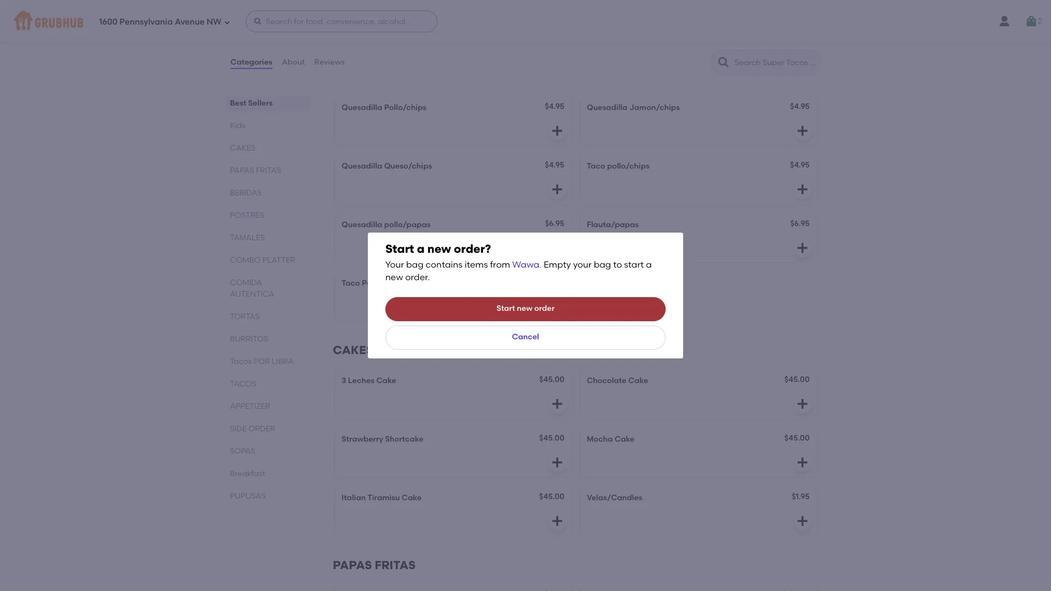 Task type: locate. For each thing, give the bounding box(es) containing it.
$4.95 for quesadilla pollo/chips
[[545, 102, 565, 111]]

combo platter
[[230, 256, 295, 265]]

0 horizontal spatial $6.95
[[545, 219, 565, 228]]

1 vertical spatial a
[[646, 260, 652, 270]]

queso/chips
[[384, 162, 432, 171]]

a right the start
[[646, 260, 652, 270]]

sauce
[[501, 17, 524, 27]]

start up your
[[386, 242, 414, 256]]

side order
[[230, 424, 275, 434]]

0 horizontal spatial fritas
[[256, 166, 281, 175]]

postres
[[230, 211, 264, 220]]

a
[[417, 242, 425, 256], [646, 260, 652, 270]]

seasoned
[[495, 6, 531, 15]]

quesadilla
[[342, 103, 382, 112], [587, 103, 628, 112], [342, 162, 382, 171], [342, 220, 382, 229]]

italian tiramisu cake
[[342, 493, 422, 503]]

wawa
[[512, 260, 540, 270]]

1 horizontal spatial new
[[428, 242, 451, 256]]

quesadilla left jamon/chips
[[587, 103, 628, 112]]

tacos
[[230, 380, 256, 389]]

1 vertical spatial start
[[497, 304, 515, 313]]

1 horizontal spatial a
[[646, 260, 652, 270]]

new up contains
[[428, 242, 451, 256]]

cake right leches
[[377, 376, 396, 386]]

0 horizontal spatial start
[[386, 242, 414, 256]]

bag
[[406, 260, 424, 270], [594, 260, 611, 270]]

svg image for chocolate cake
[[796, 398, 809, 411]]

1 horizontal spatial $6.95
[[791, 219, 810, 228]]

svg image
[[224, 19, 230, 25], [796, 241, 809, 255], [551, 398, 564, 411], [551, 456, 564, 469], [796, 515, 809, 528]]

combo platter tab
[[230, 255, 307, 266]]

jamon/chips
[[630, 103, 680, 112]]

1 vertical spatial papas fritas
[[333, 559, 416, 572]]

1 horizontal spatial papas fritas
[[333, 559, 416, 572]]

0 vertical spatial taco
[[587, 162, 605, 171]]

$45.00
[[540, 375, 565, 384], [785, 375, 810, 384], [540, 434, 565, 443], [785, 434, 810, 443], [540, 492, 565, 502]]

0 horizontal spatial cakes
[[230, 143, 256, 153]]

start a new order?
[[386, 242, 491, 256]]

order
[[535, 304, 555, 313]]

start for start a new order?
[[386, 242, 414, 256]]

start inside "start new order" button
[[497, 304, 515, 313]]

kids tab
[[230, 120, 307, 131]]

0 horizontal spatial a
[[417, 242, 425, 256]]

start new order
[[497, 304, 555, 313]]

fried
[[387, 6, 404, 15], [341, 17, 358, 27]]

cakes up leches
[[333, 343, 374, 357]]

1 horizontal spatial kids
[[333, 70, 358, 84]]

with up red
[[478, 6, 493, 15]]

red
[[487, 17, 499, 27]]

pork
[[359, 17, 376, 27]]

2 bag from the left
[[594, 260, 611, 270]]

0 horizontal spatial kids
[[230, 121, 246, 130]]

cakes up papas fritas tab
[[230, 143, 256, 153]]

1 vertical spatial taco
[[342, 279, 360, 288]]

$45.00 for chocolate cake
[[540, 375, 565, 384]]

kids down reviews
[[333, 70, 358, 84]]

1 $6.95 from the left
[[545, 219, 565, 228]]

chocolate cake
[[587, 376, 648, 386]]

2 button
[[1025, 12, 1043, 31]]

fritas
[[256, 166, 281, 175], [375, 559, 416, 572]]

taco pollo/papas
[[342, 279, 408, 288]]

$45.00 for mocha cake
[[540, 434, 565, 443]]

$4.95 for taco pollo/chips
[[790, 160, 810, 170]]

taco left pollo/papas
[[342, 279, 360, 288]]

best sellers tab
[[230, 97, 307, 109]]

svg image
[[1025, 15, 1038, 28], [253, 17, 262, 26], [551, 124, 564, 137], [796, 124, 809, 137], [551, 183, 564, 196], [796, 183, 809, 196], [551, 300, 564, 313], [796, 398, 809, 411], [796, 456, 809, 469], [551, 515, 564, 528]]

and
[[341, 28, 355, 38]]

items
[[465, 260, 488, 270]]

0 vertical spatial fritas
[[256, 166, 281, 175]]

1 vertical spatial fritas
[[375, 559, 416, 572]]

kids inside "tab"
[[230, 121, 246, 130]]

tacos
[[230, 357, 252, 366]]

quesadilla pollo/papas
[[342, 220, 431, 229]]

sopas tab
[[230, 446, 307, 457]]

0 vertical spatial kids
[[333, 70, 358, 84]]

0 horizontal spatial bag
[[406, 260, 424, 270]]

3 leches cake
[[342, 376, 396, 386]]

$6.95 for flauta/papas
[[791, 219, 810, 228]]

order.
[[405, 272, 430, 283]]

with down corn
[[407, 17, 423, 27]]

tiramisu
[[368, 493, 400, 503]]

taco inside button
[[342, 279, 360, 288]]

svg image for quesadilla queso/chips
[[551, 183, 564, 196]]

0 vertical spatial papas
[[230, 166, 254, 175]]

bag left to
[[594, 260, 611, 270]]

2 horizontal spatial new
[[517, 304, 533, 313]]

reviews
[[314, 57, 345, 67]]

mocha cake
[[587, 435, 635, 444]]

3
[[342, 376, 346, 386]]

1 horizontal spatial start
[[497, 304, 515, 313]]

0 vertical spatial fried
[[387, 6, 404, 15]]

kids down best
[[230, 121, 246, 130]]

bag up order.
[[406, 260, 424, 270]]

0 horizontal spatial new
[[386, 272, 403, 283]]

quesadilla queso/chips
[[342, 162, 432, 171]]

tortas
[[230, 312, 260, 321]]

1 vertical spatial with
[[407, 17, 423, 27]]

kids
[[333, 70, 358, 84], [230, 121, 246, 130]]

1 bag from the left
[[406, 260, 424, 270]]

1 horizontal spatial fritas
[[375, 559, 416, 572]]

new left order at the right of the page
[[517, 304, 533, 313]]

1 vertical spatial cakes
[[333, 343, 374, 357]]

1 horizontal spatial with
[[478, 6, 493, 15]]

start up cancel
[[497, 304, 515, 313]]

0 horizontal spatial taco
[[342, 279, 360, 288]]

new down your
[[386, 272, 403, 283]]

papas inside tab
[[230, 166, 254, 175]]

quesadilla jamon/chips
[[587, 103, 680, 112]]

1 vertical spatial new
[[386, 272, 403, 283]]

papas fritas
[[230, 166, 281, 175], [333, 559, 416, 572]]

cancel button
[[386, 326, 666, 350]]

taco left pollo/chips
[[587, 162, 605, 171]]

search icon image
[[717, 56, 731, 69]]

0 vertical spatial a
[[417, 242, 425, 256]]

appetizer
[[230, 402, 270, 411]]

2 $6.95 from the left
[[791, 219, 810, 228]]

best
[[230, 99, 246, 108]]

svg image for quesadilla jamon/chips
[[796, 124, 809, 137]]

svg image for strawberry shortcake
[[551, 456, 564, 469]]

fried up and
[[341, 17, 358, 27]]

1 horizontal spatial papas
[[333, 559, 372, 572]]

2 vertical spatial new
[[517, 304, 533, 313]]

Search Super Tacos and Bakery search field
[[734, 58, 818, 68]]

0 vertical spatial cakes
[[230, 143, 256, 153]]

cakes
[[230, 143, 256, 153], [333, 343, 374, 357]]

1 horizontal spatial fried
[[387, 6, 404, 15]]

fried up topped
[[387, 6, 404, 15]]

taco
[[587, 162, 605, 171], [342, 279, 360, 288]]

1 vertical spatial fried
[[341, 17, 358, 27]]

1 vertical spatial papas
[[333, 559, 372, 572]]

1 horizontal spatial cakes
[[333, 343, 374, 357]]

svg image for 3 leches cake
[[551, 398, 564, 411]]

about
[[282, 57, 305, 67]]

.
[[540, 260, 542, 270]]

svg image for taco pollo/papas
[[551, 300, 564, 313]]

0 horizontal spatial papas
[[230, 166, 254, 175]]

breakfast tab
[[230, 468, 307, 480]]

cakes inside 'tab'
[[230, 143, 256, 153]]

1 vertical spatial kids
[[230, 121, 246, 130]]

new inside empty your bag to start a new order.
[[386, 272, 403, 283]]

quesadilla for quesadilla pollo/chips
[[342, 103, 382, 112]]

$45.00 for velas/candles
[[540, 492, 565, 502]]

0 vertical spatial papas fritas
[[230, 166, 281, 175]]

strawberry
[[342, 435, 383, 444]]

platter
[[263, 256, 295, 265]]

a inside empty your bag to start a new order.
[[646, 260, 652, 270]]

1 horizontal spatial taco
[[587, 162, 605, 171]]

quesadilla left pollo/chips
[[342, 103, 382, 112]]

start
[[386, 242, 414, 256], [497, 304, 515, 313]]

mocha
[[587, 435, 613, 444]]

1 horizontal spatial bag
[[594, 260, 611, 270]]

a down pollo/papas on the top
[[417, 242, 425, 256]]

0 horizontal spatial papas fritas
[[230, 166, 281, 175]]

1600 pennsylvania avenue nw
[[99, 17, 222, 27]]

comida
[[230, 278, 262, 288]]

quesadilla left queso/chips
[[342, 162, 382, 171]]

with
[[478, 6, 493, 15], [407, 17, 423, 27]]

0 horizontal spatial fried
[[341, 17, 358, 27]]

from
[[490, 260, 510, 270]]

0 vertical spatial start
[[386, 242, 414, 256]]

quesadilla left pollo/papas on the top
[[342, 220, 382, 229]]



Task type: vqa. For each thing, say whether or not it's contained in the screenshot.


Task type: describe. For each thing, give the bounding box(es) containing it.
quesadilla for quesadilla pollo/papas
[[342, 220, 382, 229]]

appetizer tab
[[230, 401, 307, 412]]

svg image for velas/candles
[[796, 515, 809, 528]]

sellers
[[248, 99, 273, 108]]

cake right chocolate
[[629, 376, 648, 386]]

taco pollo/chips
[[587, 162, 650, 171]]

tacos por libra
[[230, 357, 294, 366]]

avenue
[[175, 17, 205, 27]]

quesadilla pollo/chips
[[342, 103, 427, 112]]

your
[[386, 260, 404, 270]]

svg image for taco pollo/chips
[[796, 183, 809, 196]]

feta
[[357, 28, 372, 38]]

shortcake
[[385, 435, 424, 444]]

your
[[573, 260, 592, 270]]

1600
[[99, 17, 118, 27]]

cactus,
[[458, 17, 485, 27]]

empty your bag to start a new order.
[[386, 260, 652, 283]]

topped
[[378, 17, 405, 27]]

tortilla
[[424, 6, 448, 15]]

new inside button
[[517, 304, 533, 313]]

comida autentica
[[230, 278, 274, 299]]

taco for taco pollo/papas
[[342, 279, 360, 288]]

homemade fried corn tortilla stuffed with seasoned fried pork topped with mexican cactus, red sauce and feta cheese. button
[[334, 0, 573, 49]]

homemade fried corn tortilla stuffed with seasoned fried pork topped with mexican cactus, red sauce and feta cheese.
[[341, 6, 531, 38]]

start
[[624, 260, 644, 270]]

corn
[[406, 6, 423, 15]]

order
[[249, 424, 275, 434]]

$4.95 for quesadilla jamon/chips
[[790, 102, 810, 111]]

por
[[254, 357, 270, 366]]

bebidas tab
[[230, 187, 307, 199]]

stuffed
[[450, 6, 476, 15]]

svg image inside 2 button
[[1025, 15, 1038, 28]]

bebidas
[[230, 188, 262, 198]]

burritos tab
[[230, 334, 307, 345]]

papas fritas tab
[[230, 165, 307, 176]]

quesadilla for quesadilla queso/chips
[[342, 162, 382, 171]]

strawberry shortcake
[[342, 435, 424, 444]]

quesadilla for quesadilla jamon/chips
[[587, 103, 628, 112]]

chocolate
[[587, 376, 627, 386]]

pennsylvania
[[120, 17, 173, 27]]

mexican
[[425, 17, 456, 27]]

tacos por libra tab
[[230, 356, 307, 367]]

0 horizontal spatial with
[[407, 17, 423, 27]]

about button
[[281, 43, 306, 82]]

taco pollo/papas button
[[335, 272, 572, 321]]

combo
[[230, 256, 261, 265]]

empty
[[544, 260, 571, 270]]

$6.95 for quesadilla pollo/papas
[[545, 219, 565, 228]]

libra
[[272, 357, 294, 366]]

cake right tiramisu
[[402, 493, 422, 503]]

tamales
[[230, 233, 265, 243]]

breakfast
[[230, 469, 265, 479]]

cakes tab
[[230, 142, 307, 154]]

bag inside empty your bag to start a new order.
[[594, 260, 611, 270]]

svg image inside main navigation navigation
[[224, 19, 230, 25]]

flauta/papas
[[587, 220, 639, 229]]

papas fritas inside tab
[[230, 166, 281, 175]]

italian
[[342, 493, 366, 503]]

to
[[613, 260, 622, 270]]

your bag contains items from wawa .
[[386, 260, 542, 270]]

side order tab
[[230, 423, 307, 435]]

cake right mocha
[[615, 435, 635, 444]]

burritos
[[230, 335, 268, 344]]

postres tab
[[230, 210, 307, 221]]

velas/candles
[[587, 493, 643, 503]]

taco for taco pollo/chips
[[587, 162, 605, 171]]

start new order button
[[386, 297, 666, 321]]

cancel
[[512, 333, 539, 342]]

0 vertical spatial with
[[478, 6, 493, 15]]

tacos tab
[[230, 378, 307, 390]]

autentica
[[230, 290, 274, 299]]

tortas tab
[[230, 311, 307, 323]]

pollo/papas
[[384, 220, 431, 229]]

main navigation navigation
[[0, 0, 1052, 43]]

pollo/chips
[[607, 162, 650, 171]]

pollo/papas
[[362, 279, 408, 288]]

homemade
[[341, 6, 385, 15]]

pupusas tab
[[230, 491, 307, 502]]

reviews button
[[314, 43, 345, 82]]

categories button
[[230, 43, 273, 82]]

order?
[[454, 242, 491, 256]]

side
[[230, 424, 247, 434]]

svg image for quesadilla pollo/chips
[[551, 124, 564, 137]]

start for start new order
[[497, 304, 515, 313]]

2
[[1038, 16, 1043, 26]]

leches
[[348, 376, 375, 386]]

svg image for italian tiramisu cake
[[551, 515, 564, 528]]

pollo/chips
[[384, 103, 427, 112]]

cheese.
[[374, 28, 403, 38]]

sopas
[[230, 447, 255, 456]]

nw
[[207, 17, 222, 27]]

fritas inside tab
[[256, 166, 281, 175]]

tamales tab
[[230, 232, 307, 244]]

svg image for mocha cake
[[796, 456, 809, 469]]

$4.95 for quesadilla queso/chips
[[545, 160, 565, 170]]

pupusas
[[230, 492, 266, 501]]

comida autentica tab
[[230, 277, 307, 300]]

best sellers
[[230, 99, 273, 108]]

categories
[[231, 57, 273, 67]]

0 vertical spatial new
[[428, 242, 451, 256]]

$1.95
[[792, 492, 810, 502]]



